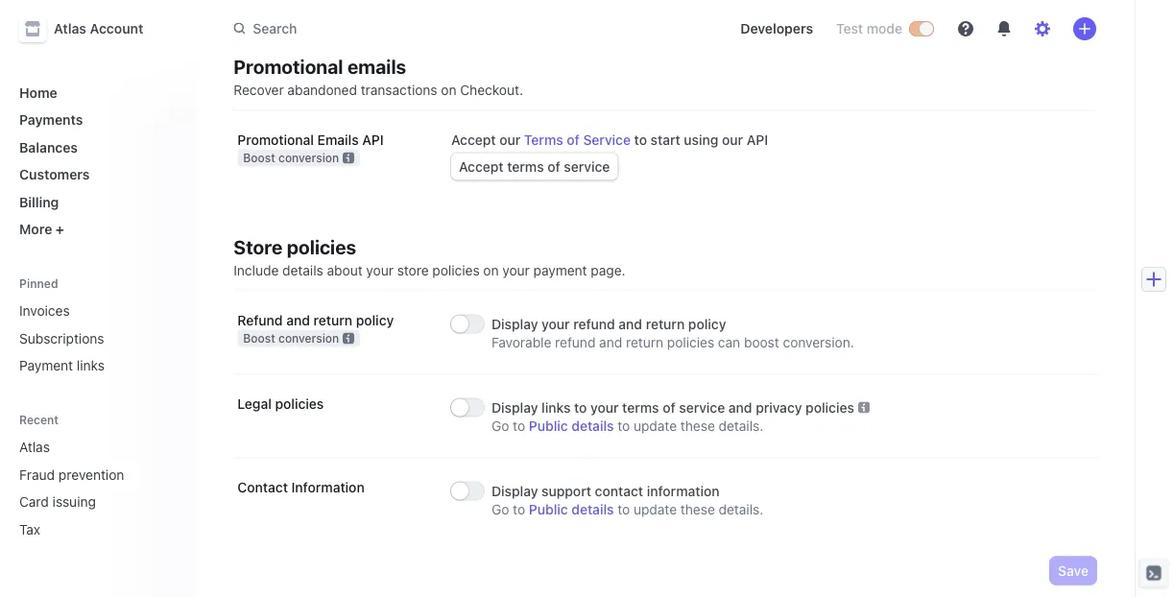 Task type: vqa. For each thing, say whether or not it's contained in the screenshot.
the right 19,
no



Task type: locate. For each thing, give the bounding box(es) containing it.
card issuing link
[[12, 486, 153, 517]]

on inside promotional emails recover abandoned transactions on checkout.
[[441, 82, 456, 98]]

more
[[19, 221, 52, 237]]

promotional up recover
[[234, 56, 343, 78]]

1 go from the top
[[491, 418, 509, 434]]

1 vertical spatial links
[[542, 400, 571, 416]]

our left terms
[[499, 132, 521, 148]]

and
[[286, 312, 310, 328], [619, 316, 642, 332], [599, 335, 622, 350], [729, 400, 752, 416]]

of down terms
[[548, 159, 560, 175]]

0 vertical spatial service
[[564, 159, 610, 175]]

promotional emails recover abandoned transactions on checkout.
[[234, 56, 523, 98]]

contact information
[[237, 480, 365, 495]]

0 vertical spatial go
[[491, 418, 509, 434]]

update down information
[[634, 502, 677, 517]]

payment
[[19, 358, 73, 373]]

contact
[[237, 480, 288, 495]]

atlas left account
[[54, 21, 86, 36]]

of inside button
[[548, 159, 560, 175]]

api right emails
[[362, 132, 384, 148]]

boost conversion down 'refund and return policy'
[[243, 332, 339, 346]]

0 horizontal spatial on
[[441, 82, 456, 98]]

our right using
[[722, 132, 743, 148]]

2 boost conversion from the top
[[243, 332, 339, 346]]

public details link
[[529, 417, 614, 436], [529, 500, 614, 519]]

policies right store
[[432, 263, 480, 278]]

terms up go to public details to update these details.
[[622, 400, 659, 416]]

service
[[564, 159, 610, 175], [679, 400, 725, 416]]

payments
[[19, 112, 83, 128]]

can
[[718, 335, 740, 350]]

home
[[19, 84, 57, 100]]

2 display from the top
[[491, 400, 538, 416]]

return
[[313, 312, 352, 328], [646, 316, 685, 332], [626, 335, 663, 350]]

boost down refund
[[243, 332, 275, 346]]

1 vertical spatial go
[[491, 502, 509, 517]]

boost
[[243, 152, 275, 165], [243, 332, 275, 346]]

update inside display support contact information go to public details to update these details.
[[634, 502, 677, 517]]

2 public from the top
[[529, 502, 568, 517]]

display down favorable
[[491, 400, 538, 416]]

1 horizontal spatial service
[[679, 400, 725, 416]]

accept
[[451, 132, 496, 148], [459, 159, 504, 175]]

promotional
[[234, 56, 343, 78], [237, 132, 314, 148]]

boost conversion for promotional
[[243, 152, 339, 165]]

2 public details link from the top
[[529, 500, 614, 519]]

payments link
[[12, 104, 180, 135]]

conversion.
[[783, 335, 854, 350]]

0 vertical spatial of
[[567, 132, 580, 148]]

store policies include details about your store policies on your payment page.
[[234, 236, 626, 278]]

1 vertical spatial accept
[[459, 159, 504, 175]]

boost conversion
[[243, 152, 339, 165], [243, 332, 339, 346]]

2 boost from the top
[[243, 332, 275, 346]]

0 vertical spatial atlas
[[54, 21, 86, 36]]

atlas link
[[12, 432, 153, 463]]

1 conversion from the top
[[278, 152, 339, 165]]

service inside button
[[564, 159, 610, 175]]

0 horizontal spatial links
[[77, 358, 105, 373]]

refund right favorable
[[555, 335, 596, 350]]

details left "about"
[[282, 263, 323, 278]]

0 vertical spatial boost
[[243, 152, 275, 165]]

payment links
[[19, 358, 105, 373]]

1 public details link from the top
[[529, 417, 614, 436]]

1 boost conversion from the top
[[243, 152, 339, 165]]

conversion for emails
[[278, 152, 339, 165]]

details.
[[719, 418, 763, 434], [719, 502, 763, 517]]

refund and return policy
[[237, 312, 394, 328]]

1 these from the top
[[681, 418, 715, 434]]

display up favorable
[[491, 316, 538, 332]]

conversion down 'refund and return policy'
[[278, 332, 339, 346]]

boost down promotional emails api
[[243, 152, 275, 165]]

test
[[836, 21, 863, 36]]

recent navigation links element
[[0, 412, 195, 545]]

2 horizontal spatial of
[[663, 400, 676, 416]]

2 vertical spatial display
[[491, 483, 538, 499]]

0 vertical spatial public
[[529, 418, 568, 434]]

0 vertical spatial update
[[634, 418, 677, 434]]

0 horizontal spatial of
[[548, 159, 560, 175]]

public
[[529, 418, 568, 434], [529, 502, 568, 517]]

0 vertical spatial these
[[681, 418, 715, 434]]

api right using
[[747, 132, 768, 148]]

test mode
[[836, 21, 902, 36]]

promotional inside promotional emails recover abandoned transactions on checkout.
[[234, 56, 343, 78]]

1 horizontal spatial links
[[542, 400, 571, 416]]

policy up "can"
[[688, 316, 726, 332]]

billing link
[[12, 186, 180, 217]]

our
[[499, 132, 521, 148], [722, 132, 743, 148]]

pinned navigation links element
[[12, 276, 180, 381]]

of
[[567, 132, 580, 148], [548, 159, 560, 175], [663, 400, 676, 416]]

1 public from the top
[[529, 418, 568, 434]]

1 vertical spatial boost conversion
[[243, 332, 339, 346]]

2 details. from the top
[[719, 502, 763, 517]]

0 vertical spatial display
[[491, 316, 538, 332]]

atlas inside button
[[54, 21, 86, 36]]

public details link for legal policies
[[529, 417, 614, 436]]

2 go from the top
[[491, 502, 509, 517]]

1 boost from the top
[[243, 152, 275, 165]]

refund
[[573, 316, 615, 332], [555, 335, 596, 350]]

on left payment
[[483, 263, 499, 278]]

0 vertical spatial terms
[[507, 159, 544, 175]]

2 conversion from the top
[[278, 332, 339, 346]]

terms inside accept terms of service button
[[507, 159, 544, 175]]

on left checkout.
[[441, 82, 456, 98]]

2 vertical spatial of
[[663, 400, 676, 416]]

atlas inside recent element
[[19, 439, 50, 455]]

public details link up the support
[[529, 417, 614, 436]]

conversion
[[278, 152, 339, 165], [278, 332, 339, 346]]

0 horizontal spatial our
[[499, 132, 521, 148]]

details up the support
[[572, 418, 614, 434]]

0 vertical spatial boost conversion
[[243, 152, 339, 165]]

1 vertical spatial these
[[681, 502, 715, 517]]

1 horizontal spatial policy
[[688, 316, 726, 332]]

links inside pinned element
[[77, 358, 105, 373]]

search
[[253, 20, 297, 36]]

boost conversion for refund
[[243, 332, 339, 346]]

1 horizontal spatial terms
[[622, 400, 659, 416]]

public details link for contact information
[[529, 500, 614, 519]]

0 vertical spatial details.
[[719, 418, 763, 434]]

2 vertical spatial details
[[572, 502, 614, 517]]

0 horizontal spatial api
[[362, 132, 384, 148]]

links
[[77, 358, 105, 373], [542, 400, 571, 416]]

0 vertical spatial on
[[441, 82, 456, 98]]

0 vertical spatial public details link
[[529, 417, 614, 436]]

account
[[90, 21, 143, 36]]

1 vertical spatial service
[[679, 400, 725, 416]]

3 display from the top
[[491, 483, 538, 499]]

on
[[441, 82, 456, 98], [483, 263, 499, 278]]

1 horizontal spatial atlas
[[54, 21, 86, 36]]

display inside display your refund and return policy favorable refund and return policies can boost conversion.
[[491, 316, 538, 332]]

accept inside accept terms of service button
[[459, 159, 504, 175]]

1 horizontal spatial on
[[483, 263, 499, 278]]

1 vertical spatial boost
[[243, 332, 275, 346]]

details down the support
[[572, 502, 614, 517]]

policies right legal
[[275, 396, 324, 412]]

of right terms
[[567, 132, 580, 148]]

terms
[[507, 159, 544, 175], [622, 400, 659, 416]]

update down display links to your terms of service and privacy policies
[[634, 418, 677, 434]]

refund down the page.
[[573, 316, 615, 332]]

policy
[[356, 312, 394, 328], [688, 316, 726, 332]]

2 update from the top
[[634, 502, 677, 517]]

details
[[282, 263, 323, 278], [572, 418, 614, 434], [572, 502, 614, 517]]

1 vertical spatial update
[[634, 502, 677, 517]]

0 horizontal spatial service
[[564, 159, 610, 175]]

display for display support contact information go to public details to update these details.
[[491, 483, 538, 499]]

legal
[[237, 396, 272, 412]]

links down subscriptions link
[[77, 358, 105, 373]]

1 vertical spatial public details link
[[529, 500, 614, 519]]

atlas
[[54, 21, 86, 36], [19, 439, 50, 455]]

atlas account
[[54, 21, 143, 36]]

policy down "about"
[[356, 312, 394, 328]]

1 horizontal spatial our
[[722, 132, 743, 148]]

boost for promotional emails api
[[243, 152, 275, 165]]

conversion down promotional emails api
[[278, 152, 339, 165]]

1 vertical spatial details
[[572, 418, 614, 434]]

links up go to public details to update these details.
[[542, 400, 571, 416]]

developers
[[740, 21, 813, 36]]

1 vertical spatial display
[[491, 400, 538, 416]]

these inside display support contact information go to public details to update these details.
[[681, 502, 715, 517]]

tax
[[19, 521, 40, 537]]

display
[[491, 316, 538, 332], [491, 400, 538, 416], [491, 483, 538, 499]]

2 these from the top
[[681, 502, 715, 517]]

of up go to public details to update these details.
[[663, 400, 676, 416]]

links for display
[[542, 400, 571, 416]]

terms down terms
[[507, 159, 544, 175]]

fraud
[[19, 467, 55, 482]]

policies
[[287, 236, 356, 259], [432, 263, 480, 278], [667, 335, 714, 350], [275, 396, 324, 412], [806, 400, 854, 416]]

your up favorable
[[542, 316, 570, 332]]

1 vertical spatial public
[[529, 502, 568, 517]]

policies up "about"
[[287, 236, 356, 259]]

atlas up fraud
[[19, 439, 50, 455]]

details. down information
[[719, 502, 763, 517]]

service down "can"
[[679, 400, 725, 416]]

1 display from the top
[[491, 316, 538, 332]]

1 vertical spatial promotional
[[237, 132, 314, 148]]

public details link down the support
[[529, 500, 614, 519]]

support
[[542, 483, 591, 499]]

1 vertical spatial of
[[548, 159, 560, 175]]

save
[[1058, 563, 1089, 579]]

1 vertical spatial details.
[[719, 502, 763, 517]]

0 vertical spatial details
[[282, 263, 323, 278]]

to
[[634, 132, 647, 148], [574, 400, 587, 416], [513, 418, 525, 434], [618, 418, 630, 434], [513, 502, 525, 517], [618, 502, 630, 517]]

service
[[583, 132, 631, 148]]

0 vertical spatial promotional
[[234, 56, 343, 78]]

0 vertical spatial conversion
[[278, 152, 339, 165]]

policies right privacy
[[806, 400, 854, 416]]

details. down privacy
[[719, 418, 763, 434]]

2 our from the left
[[722, 132, 743, 148]]

update
[[634, 418, 677, 434], [634, 502, 677, 517]]

policies left "can"
[[667, 335, 714, 350]]

public inside display support contact information go to public details to update these details.
[[529, 502, 568, 517]]

display inside display support contact information go to public details to update these details.
[[491, 483, 538, 499]]

these down display links to your terms of service and privacy policies
[[681, 418, 715, 434]]

0 vertical spatial links
[[77, 358, 105, 373]]

transactions
[[361, 82, 437, 98]]

display for display links to your terms of service and privacy policies
[[491, 400, 538, 416]]

details inside store policies include details about your store policies on your payment page.
[[282, 263, 323, 278]]

boost conversion down promotional emails api
[[243, 152, 339, 165]]

1 details. from the top
[[719, 418, 763, 434]]

help image
[[958, 21, 973, 36]]

0 horizontal spatial terms
[[507, 159, 544, 175]]

accept our terms of service to start using our api
[[451, 132, 768, 148]]

1 vertical spatial atlas
[[19, 439, 50, 455]]

0 horizontal spatial policy
[[356, 312, 394, 328]]

service down terms of service link
[[564, 159, 610, 175]]

0 vertical spatial accept
[[451, 132, 496, 148]]

recover
[[234, 82, 284, 98]]

0 horizontal spatial atlas
[[19, 439, 50, 455]]

public up the support
[[529, 418, 568, 434]]

public down the support
[[529, 502, 568, 517]]

1 vertical spatial conversion
[[278, 332, 339, 346]]

policies inside display your refund and return policy favorable refund and return policies can boost conversion.
[[667, 335, 714, 350]]

display left the support
[[491, 483, 538, 499]]

1 vertical spatial on
[[483, 263, 499, 278]]

promotional down recover
[[237, 132, 314, 148]]

these
[[681, 418, 715, 434], [681, 502, 715, 517]]

these down information
[[681, 502, 715, 517]]

1 horizontal spatial api
[[747, 132, 768, 148]]

details inside display support contact information go to public details to update these details.
[[572, 502, 614, 517]]



Task type: describe. For each thing, give the bounding box(es) containing it.
your left store
[[366, 263, 394, 278]]

display for display your refund and return policy favorable refund and return policies can boost conversion.
[[491, 316, 538, 332]]

atlas account button
[[19, 15, 163, 42]]

contact
[[595, 483, 643, 499]]

include
[[234, 263, 279, 278]]

checkout.
[[460, 82, 523, 98]]

subscriptions link
[[12, 323, 180, 354]]

core navigation links element
[[12, 77, 180, 245]]

favorable
[[491, 335, 551, 350]]

boost for refund and return policy
[[243, 332, 275, 346]]

promotional emails api
[[237, 132, 384, 148]]

details. inside display support contact information go to public details to update these details.
[[719, 502, 763, 517]]

accept terms of service
[[459, 159, 610, 175]]

your up go to public details to update these details.
[[590, 400, 619, 416]]

recent element
[[0, 432, 195, 545]]

atlas for atlas
[[19, 439, 50, 455]]

about
[[327, 263, 363, 278]]

accept terms of service button
[[451, 154, 618, 180]]

1 api from the left
[[362, 132, 384, 148]]

subscriptions
[[19, 330, 104, 346]]

promotional for emails
[[237, 132, 314, 148]]

home link
[[12, 77, 180, 108]]

go to public details to update these details.
[[491, 418, 763, 434]]

display your refund and return policy favorable refund and return policies can boost conversion.
[[491, 316, 854, 350]]

card issuing
[[19, 494, 96, 510]]

customers
[[19, 167, 90, 182]]

store
[[234, 236, 283, 259]]

conversion for and
[[278, 332, 339, 346]]

accept for accept terms of service
[[459, 159, 504, 175]]

go inside display support contact information go to public details to update these details.
[[491, 502, 509, 517]]

1 vertical spatial refund
[[555, 335, 596, 350]]

pinned
[[19, 277, 58, 290]]

store
[[397, 263, 429, 278]]

emails
[[317, 132, 359, 148]]

policy inside display your refund and return policy favorable refund and return policies can boost conversion.
[[688, 316, 726, 332]]

issuing
[[52, 494, 96, 510]]

invoices link
[[12, 295, 180, 326]]

developers link
[[733, 13, 821, 44]]

customers link
[[12, 159, 180, 190]]

information
[[291, 480, 365, 495]]

1 our from the left
[[499, 132, 521, 148]]

start
[[651, 132, 680, 148]]

2 api from the left
[[747, 132, 768, 148]]

1 vertical spatial terms
[[622, 400, 659, 416]]

notifications image
[[996, 21, 1012, 36]]

on inside store policies include details about your store policies on your payment page.
[[483, 263, 499, 278]]

page.
[[591, 263, 626, 278]]

display links to your terms of service and privacy policies
[[491, 400, 854, 416]]

legal policies
[[237, 396, 324, 412]]

Search search field
[[222, 11, 710, 46]]

card
[[19, 494, 49, 510]]

details for policies
[[282, 263, 323, 278]]

links for payment
[[77, 358, 105, 373]]

recent
[[19, 413, 59, 426]]

using
[[684, 132, 718, 148]]

emails
[[347, 56, 406, 78]]

payment links link
[[12, 350, 180, 381]]

accept for accept our terms of service to start using our api
[[451, 132, 496, 148]]

atlas for atlas account
[[54, 21, 86, 36]]

fraud prevention link
[[12, 459, 153, 490]]

Search text field
[[222, 11, 710, 46]]

information
[[647, 483, 720, 499]]

1 horizontal spatial of
[[567, 132, 580, 148]]

settings image
[[1035, 21, 1050, 36]]

details for to
[[572, 418, 614, 434]]

mode
[[867, 21, 902, 36]]

privacy
[[756, 400, 802, 416]]

tax link
[[12, 514, 153, 545]]

abandoned
[[287, 82, 357, 98]]

balances link
[[12, 132, 180, 163]]

save button
[[1050, 558, 1096, 585]]

your inside display your refund and return policy favorable refund and return policies can boost conversion.
[[542, 316, 570, 332]]

terms of service link
[[524, 132, 631, 148]]

your left payment
[[502, 263, 530, 278]]

invoices
[[19, 303, 70, 319]]

pinned element
[[12, 295, 180, 381]]

terms
[[524, 132, 563, 148]]

0 vertical spatial refund
[[573, 316, 615, 332]]

fraud prevention
[[19, 467, 124, 482]]

payment
[[533, 263, 587, 278]]

prevention
[[58, 467, 124, 482]]

balances
[[19, 139, 78, 155]]

1 update from the top
[[634, 418, 677, 434]]

+
[[56, 221, 64, 237]]

refund
[[237, 312, 283, 328]]

more +
[[19, 221, 64, 237]]

promotional for emails
[[234, 56, 343, 78]]

billing
[[19, 194, 59, 210]]

display support contact information go to public details to update these details.
[[491, 483, 763, 517]]

boost
[[744, 335, 779, 350]]



